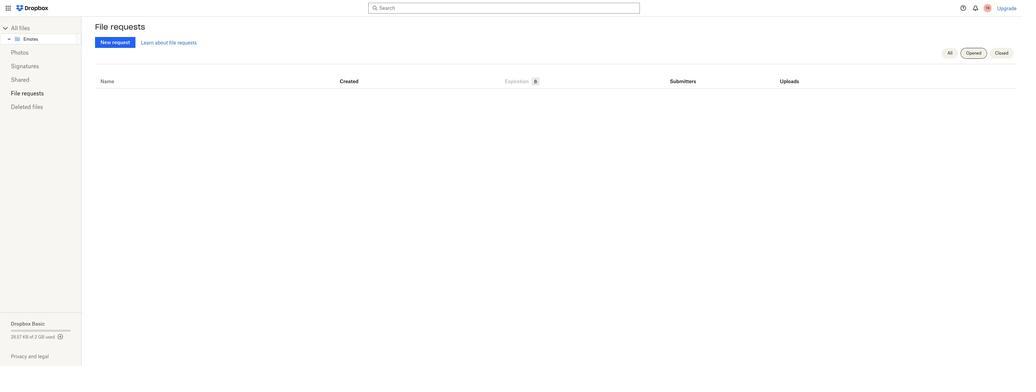 Task type: vqa. For each thing, say whether or not it's contained in the screenshot.
the 'proven'
no



Task type: describe. For each thing, give the bounding box(es) containing it.
kb
[[23, 335, 29, 340]]

dropbox
[[11, 321, 31, 327]]

all files link
[[11, 23, 82, 34]]

privacy and legal
[[11, 354, 49, 359]]

learn
[[141, 40, 154, 45]]

0 vertical spatial requests
[[111, 22, 145, 32]]

opened button
[[961, 48, 988, 59]]

request
[[112, 39, 130, 45]]

files for all files
[[19, 25, 30, 32]]

emotes
[[23, 37, 38, 42]]

of
[[30, 335, 33, 340]]

tb button
[[983, 3, 994, 14]]

28.57
[[11, 335, 22, 340]]

created
[[340, 78, 359, 84]]

1 vertical spatial requests
[[178, 40, 197, 45]]

emotes link
[[14, 35, 75, 43]]

files for deleted files
[[32, 104, 43, 110]]

privacy
[[11, 354, 27, 359]]

deleted files link
[[11, 100, 71, 114]]

opened
[[967, 51, 982, 56]]

learn about file requests
[[141, 40, 197, 45]]

upgrade
[[998, 5, 1017, 11]]

used
[[46, 335, 55, 340]]

all for all files
[[11, 25, 18, 32]]

tb
[[986, 6, 990, 10]]

all files
[[11, 25, 30, 32]]

all button
[[943, 48, 959, 59]]

get more space image
[[56, 333, 64, 341]]

1 horizontal spatial file
[[95, 22, 108, 32]]

dropbox basic
[[11, 321, 45, 327]]

file
[[169, 40, 176, 45]]

deleted
[[11, 104, 31, 110]]

and
[[28, 354, 37, 359]]

deleted files
[[11, 104, 43, 110]]

Search in folder "Dropbox" text field
[[379, 4, 628, 12]]



Task type: locate. For each thing, give the bounding box(es) containing it.
signatures link
[[11, 59, 71, 73]]

requests inside the file requests link
[[22, 90, 44, 97]]

basic
[[32, 321, 45, 327]]

1 horizontal spatial file requests
[[95, 22, 145, 32]]

signatures
[[11, 63, 39, 70]]

files up emotes
[[19, 25, 30, 32]]

0 horizontal spatial column header
[[670, 69, 697, 86]]

0 vertical spatial files
[[19, 25, 30, 32]]

1 vertical spatial file requests
[[11, 90, 44, 97]]

0 vertical spatial all
[[11, 25, 18, 32]]

created button
[[340, 77, 359, 86]]

files inside tree
[[19, 25, 30, 32]]

all inside all files link
[[11, 25, 18, 32]]

row containing name
[[95, 67, 1017, 89]]

legal
[[38, 354, 49, 359]]

files
[[19, 25, 30, 32], [32, 104, 43, 110]]

2 vertical spatial requests
[[22, 90, 44, 97]]

gb
[[38, 335, 44, 340]]

photos
[[11, 49, 29, 56]]

2
[[35, 335, 37, 340]]

1 vertical spatial files
[[32, 104, 43, 110]]

closed button
[[990, 48, 1014, 59]]

files inside "link"
[[32, 104, 43, 110]]

dropbox logo - go to the homepage image
[[14, 3, 51, 14]]

requests up request
[[111, 22, 145, 32]]

requests
[[111, 22, 145, 32], [178, 40, 197, 45], [22, 90, 44, 97]]

0 horizontal spatial all
[[11, 25, 18, 32]]

0 horizontal spatial file requests
[[11, 90, 44, 97]]

new request button
[[95, 37, 136, 48]]

0 horizontal spatial requests
[[22, 90, 44, 97]]

new
[[101, 39, 111, 45]]

file requests up deleted files
[[11, 90, 44, 97]]

file requests link
[[11, 87, 71, 100]]

learn about file requests link
[[141, 40, 197, 45]]

global header element
[[0, 0, 1023, 17]]

0 horizontal spatial files
[[19, 25, 30, 32]]

2 horizontal spatial requests
[[178, 40, 197, 45]]

2 column header from the left
[[780, 69, 808, 86]]

28.57 kb of 2 gb used
[[11, 335, 55, 340]]

files down the file requests link
[[32, 104, 43, 110]]

0 vertical spatial file
[[95, 22, 108, 32]]

1 column header from the left
[[670, 69, 697, 86]]

all for all
[[948, 51, 953, 56]]

row
[[95, 67, 1017, 89]]

shared link
[[11, 73, 71, 87]]

1 horizontal spatial all
[[948, 51, 953, 56]]

file requests
[[95, 22, 145, 32], [11, 90, 44, 97]]

all
[[11, 25, 18, 32], [948, 51, 953, 56]]

name
[[101, 78, 114, 84]]

1 vertical spatial all
[[948, 51, 953, 56]]

file
[[95, 22, 108, 32], [11, 90, 20, 97]]

all up photos
[[11, 25, 18, 32]]

column header
[[670, 69, 697, 86], [780, 69, 808, 86]]

all files tree
[[1, 23, 82, 44]]

all left opened
[[948, 51, 953, 56]]

privacy and legal link
[[11, 354, 82, 359]]

file up new
[[95, 22, 108, 32]]

file requests up request
[[95, 22, 145, 32]]

upgrade link
[[998, 5, 1017, 11]]

requests right file
[[178, 40, 197, 45]]

1 horizontal spatial requests
[[111, 22, 145, 32]]

about
[[155, 40, 168, 45]]

0 horizontal spatial file
[[11, 90, 20, 97]]

requests up deleted files
[[22, 90, 44, 97]]

photos link
[[11, 46, 71, 59]]

shared
[[11, 76, 29, 83]]

1 vertical spatial file
[[11, 90, 20, 97]]

pro trial element
[[529, 77, 540, 86]]

file down shared
[[11, 90, 20, 97]]

all inside all button
[[948, 51, 953, 56]]

closed
[[996, 51, 1009, 56]]

new request
[[101, 39, 130, 45]]

1 horizontal spatial column header
[[780, 69, 808, 86]]

0 vertical spatial file requests
[[95, 22, 145, 32]]

1 horizontal spatial files
[[32, 104, 43, 110]]



